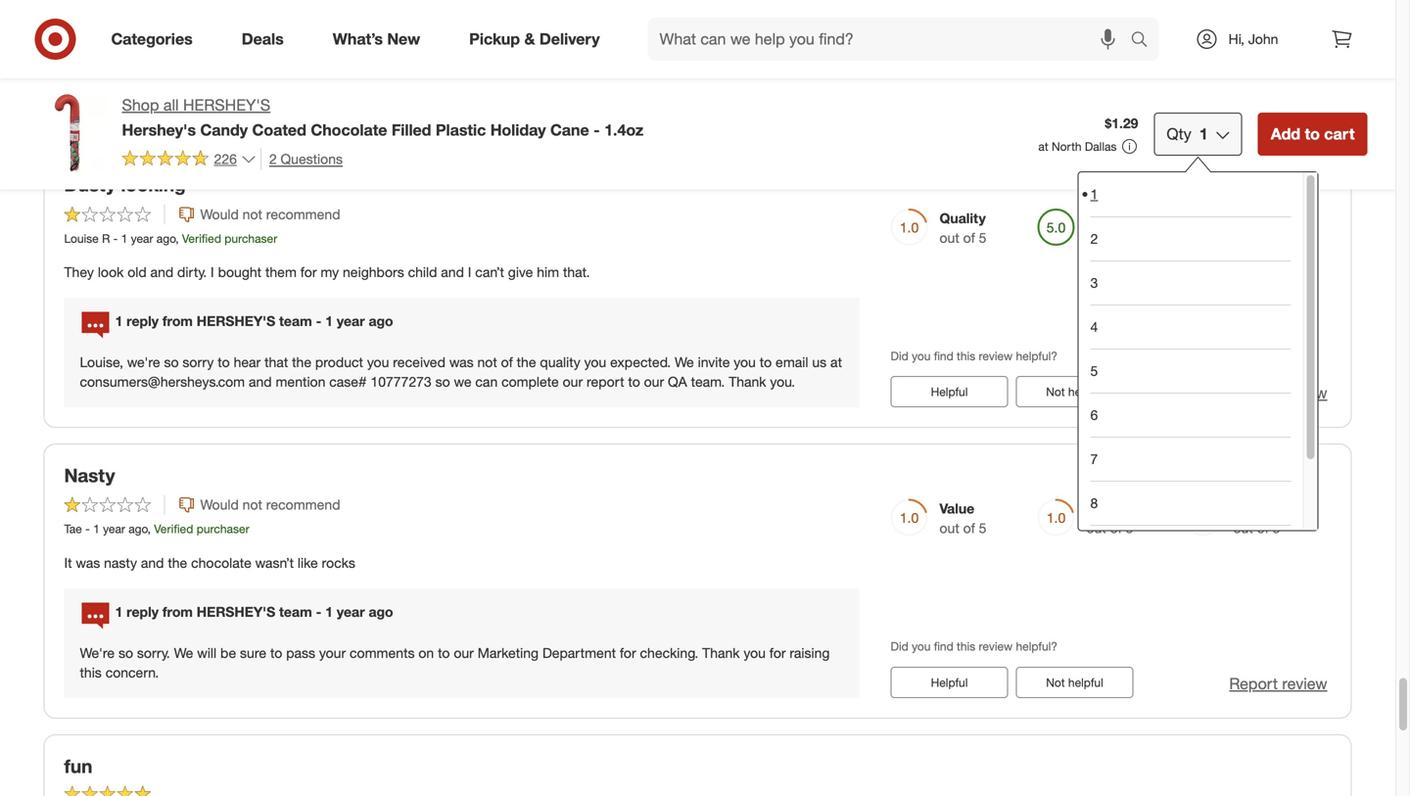 Task type: vqa. For each thing, say whether or not it's contained in the screenshot.
left quality
yes



Task type: locate. For each thing, give the bounding box(es) containing it.
1 1 reply from hershey's team - 1 year ago from the top
[[115, 313, 393, 330]]

add to cart
[[1271, 124, 1355, 143]]

i left can't
[[468, 263, 471, 280]]

0 vertical spatial helpful?
[[1016, 348, 1058, 363]]

2 helpful from the top
[[1068, 675, 1103, 690]]

tae
[[64, 522, 82, 536]]

categories
[[111, 29, 193, 49]]

did for dusty looking
[[891, 348, 908, 363]]

not helpful button for dusty looking
[[1016, 376, 1133, 407]]

of
[[963, 15, 975, 32], [1110, 15, 1122, 32], [1257, 15, 1269, 32], [963, 229, 975, 246], [1110, 229, 1122, 246], [501, 353, 513, 371], [963, 520, 975, 537], [1110, 520, 1122, 537], [1257, 520, 1269, 537]]

0 vertical spatial not
[[243, 205, 262, 223]]

3 report review from the top
[[1229, 674, 1327, 693]]

helpful button for dusty looking
[[891, 376, 1008, 407]]

2 did you find this review helpful? from the top
[[891, 639, 1058, 654]]

would for dusty looking
[[200, 205, 239, 223]]

at inside louise, we're so sorry to hear that the product you received was not of the quality you expected. we invite you to email us at consumers@hersheys.com and mention case# 10777273 so we can complete our report to our qa team. thank you.
[[830, 353, 842, 371]]

1 team from the top
[[279, 313, 312, 330]]

nasty
[[104, 554, 137, 571]]

not helpful button for nasty
[[1016, 667, 1133, 698]]

10777273
[[371, 373, 432, 390]]

dusty
[[64, 173, 116, 196]]

report for dusty looking
[[1229, 383, 1278, 402]]

0 vertical spatial at
[[1038, 139, 1048, 154]]

2 helpful? from the top
[[1016, 639, 1058, 654]]

we up qa
[[675, 353, 694, 371]]

0 vertical spatial not helpful
[[1046, 384, 1103, 399]]

, up dirty.
[[175, 231, 179, 246]]

deals
[[242, 29, 284, 49]]

report review button for nasty
[[1229, 673, 1327, 695]]

the up mention
[[292, 353, 311, 371]]

pickup & delivery
[[469, 29, 600, 49]]

so left we
[[435, 373, 450, 390]]

r
[[102, 231, 110, 246]]

find
[[934, 348, 953, 363], [934, 639, 953, 654]]

2 vertical spatial report review
[[1229, 674, 1327, 693]]

from up sorry.
[[162, 603, 193, 620]]

1 helpful from the top
[[1068, 384, 1103, 399]]

from up sorry
[[162, 313, 193, 330]]

2 questions link
[[260, 148, 343, 170]]

not up can
[[477, 353, 497, 371]]

candy
[[200, 120, 248, 139]]

report
[[1229, 93, 1278, 112], [1229, 383, 1278, 402], [1229, 674, 1278, 693]]

we left will
[[174, 644, 193, 661]]

helpful button for nasty
[[891, 667, 1008, 698]]

2 questions
[[269, 150, 343, 167]]

0 vertical spatial hershey's
[[183, 95, 270, 115]]

1 vertical spatial thank
[[702, 644, 740, 661]]

1 report review from the top
[[1229, 93, 1327, 112]]

old
[[128, 263, 147, 280]]

0 vertical spatial so
[[164, 353, 179, 371]]

did you find this review helpful?
[[891, 348, 1058, 363], [891, 639, 1058, 654]]

1 vertical spatial hershey's
[[197, 313, 275, 330]]

0 horizontal spatial ,
[[147, 522, 151, 536]]

not up wasn't
[[243, 496, 262, 513]]

out
[[940, 15, 959, 32], [1086, 15, 1106, 32], [1233, 15, 1253, 32], [940, 229, 959, 246], [1086, 229, 1106, 246], [940, 520, 959, 537], [1086, 520, 1106, 537], [1233, 520, 1253, 537]]

helpful? for nasty
[[1016, 639, 1058, 654]]

0 horizontal spatial value
[[940, 500, 975, 517]]

1 vertical spatial helpful
[[1068, 675, 1103, 690]]

helpful
[[931, 384, 968, 399], [931, 675, 968, 690]]

team up that
[[279, 313, 312, 330]]

it
[[64, 554, 72, 571]]

1 vertical spatial not
[[477, 353, 497, 371]]

1 not helpful button from the top
[[1016, 376, 1133, 407]]

year up product
[[337, 313, 365, 330]]

hershey's inside shop all hershey's hershey's candy coated chocolate filled plastic holiday cane - 1.4oz
[[183, 95, 270, 115]]

at left north
[[1038, 139, 1048, 154]]

2 vertical spatial so
[[118, 644, 133, 661]]

3 report review button from the top
[[1229, 673, 1327, 695]]

0 vertical spatial would not recommend
[[200, 205, 340, 223]]

1 vertical spatial team
[[279, 603, 312, 620]]

2 team from the top
[[279, 603, 312, 620]]

not helpful for nasty
[[1046, 675, 1103, 690]]

1 vertical spatial find
[[934, 639, 953, 654]]

did left the you?
[[1066, 58, 1084, 72]]

226 link
[[122, 148, 256, 172]]

1 recommend from the top
[[266, 205, 340, 223]]

1 did you find this review helpful? from the top
[[891, 348, 1058, 363]]

so inside 'we're so sorry. we will be sure to pass your comments on to our marketing department for checking. thank you for raising this concern.'
[[118, 644, 133, 661]]

to right add
[[1305, 124, 1320, 143]]

1 vertical spatial quality out of 5
[[1086, 500, 1133, 537]]

1 not from the top
[[1046, 384, 1065, 399]]

1 vertical spatial was
[[76, 554, 100, 571]]

1 horizontal spatial 2
[[1090, 230, 1098, 247]]

sorry
[[183, 353, 214, 371]]

1 2 3 4 5 6 7 8
[[1090, 185, 1098, 511]]

0 vertical spatial quality out of 5
[[940, 209, 986, 246]]

1 right r
[[121, 231, 128, 246]]

thank inside louise, we're so sorry to hear that the product you received was not of the quality you expected. we invite you to email us at consumers@hersheys.com and mention case# 10777273 so we can complete our report to our qa team. thank you.
[[729, 373, 766, 390]]

thank right the 'checking.'
[[702, 644, 740, 661]]

1 vertical spatial would not recommend
[[200, 496, 340, 513]]

2 up 3
[[1090, 230, 1098, 247]]

0 horizontal spatial at
[[830, 353, 842, 371]]

team for dusty looking
[[279, 313, 312, 330]]

1 not helpful from the top
[[1046, 384, 1103, 399]]

1 horizontal spatial so
[[164, 353, 179, 371]]

you
[[912, 348, 931, 363], [367, 353, 389, 371], [584, 353, 606, 371], [734, 353, 756, 371], [912, 639, 931, 654], [744, 644, 766, 661]]

0 horizontal spatial we
[[174, 644, 193, 661]]

qty
[[1167, 124, 1192, 143]]

ago up nasty
[[128, 522, 147, 536]]

thank inside 'we're so sorry. we will be sure to pass your comments on to our marketing department for checking. thank you for raising this concern.'
[[702, 644, 740, 661]]

0 horizontal spatial quality
[[540, 353, 580, 371]]

him
[[537, 263, 559, 280]]

our right on
[[454, 644, 474, 661]]

2 link
[[1090, 216, 1291, 260]]

2 1 reply from hershey's team - 1 year ago from the top
[[115, 603, 393, 620]]

our left qa
[[644, 373, 664, 390]]

and down hear
[[249, 373, 272, 390]]

1 vertical spatial quality
[[540, 353, 580, 371]]

categories link
[[94, 18, 217, 61]]

so
[[164, 353, 179, 371], [435, 373, 450, 390], [118, 644, 133, 661]]

1 horizontal spatial was
[[449, 353, 474, 371]]

0 vertical spatial helpful button
[[891, 376, 1008, 407]]

ago
[[156, 231, 175, 246], [369, 313, 393, 330], [128, 522, 147, 536], [369, 603, 393, 620]]

- right the cane
[[594, 120, 600, 139]]

thank left 'you.'
[[729, 373, 766, 390]]

2 vertical spatial hershey's
[[197, 603, 275, 620]]

would not recommend up them
[[200, 205, 340, 223]]

hear
[[234, 353, 261, 371]]

1 reply from hershey's team - 1 year ago up the sure
[[115, 603, 393, 620]]

1 vertical spatial so
[[435, 373, 450, 390]]

did for nasty
[[891, 639, 908, 654]]

2 not helpful button from the top
[[1016, 667, 1133, 698]]

was up we
[[449, 353, 474, 371]]

holiday
[[490, 120, 546, 139]]

0 vertical spatial from
[[162, 313, 193, 330]]

1 helpful from the top
[[931, 384, 968, 399]]

received
[[393, 353, 445, 371]]

1 would not recommend from the top
[[200, 205, 340, 223]]

1.4oz
[[604, 120, 644, 139]]

2 horizontal spatial our
[[644, 373, 664, 390]]

1 vertical spatial 2
[[1090, 230, 1098, 247]]

0 vertical spatial report
[[1229, 93, 1278, 112]]

chocolate
[[311, 120, 387, 139]]

reply up we're
[[126, 313, 159, 330]]

1 find from the top
[[934, 348, 953, 363]]

- up your
[[316, 603, 321, 620]]

louise, we're so sorry to hear that the product you received was not of the quality you expected. we invite you to email us at consumers@hersheys.com and mention case# 10777273 so we can complete our report to our qa team. thank you.
[[80, 353, 842, 390]]

1 horizontal spatial quality out of 5
[[1086, 500, 1133, 537]]

1 vertical spatial helpful
[[931, 675, 968, 690]]

0 vertical spatial not
[[1046, 384, 1065, 399]]

1 up product
[[325, 313, 333, 330]]

6
[[1090, 406, 1098, 423]]

0 vertical spatial was
[[449, 353, 474, 371]]

1 horizontal spatial i
[[468, 263, 471, 280]]

2 from from the top
[[162, 603, 193, 620]]

5 link
[[1090, 348, 1291, 393]]

2 report review button from the top
[[1229, 382, 1327, 404]]

not up the bought
[[243, 205, 262, 223]]

1 vertical spatial would
[[200, 496, 239, 513]]

1 vertical spatial not
[[1046, 675, 1065, 690]]

gifting
[[162, 49, 200, 66]]

purchaser
[[225, 231, 277, 246], [197, 522, 249, 536]]

1 vertical spatial report
[[1229, 383, 1278, 402]]

0 vertical spatial purchaser
[[225, 231, 277, 246]]

recommend up like
[[266, 496, 340, 513]]

reply up sorry.
[[126, 603, 159, 620]]

north
[[1052, 139, 1082, 154]]

verified
[[182, 231, 221, 246], [154, 522, 193, 536]]

8
[[1090, 494, 1098, 511]]

2 horizontal spatial the
[[517, 353, 536, 371]]

1 up your
[[325, 603, 333, 620]]

hershey's
[[183, 95, 270, 115], [197, 313, 275, 330], [197, 603, 275, 620]]

quality
[[940, 209, 986, 226], [540, 353, 580, 371], [1086, 500, 1133, 517]]

2 would not recommend from the top
[[200, 496, 340, 513]]

1 helpful button from the top
[[891, 376, 1008, 407]]

helpful?
[[1016, 348, 1058, 363], [1016, 639, 1058, 654]]

on
[[418, 644, 434, 661]]

2 down coated on the left top
[[269, 150, 277, 167]]

2 find from the top
[[934, 639, 953, 654]]

0 horizontal spatial value out of 5
[[940, 500, 986, 537]]

would not recommend up wasn't
[[200, 496, 340, 513]]

1 vertical spatial at
[[830, 353, 842, 371]]

1 horizontal spatial we
[[675, 353, 694, 371]]

concern.
[[105, 664, 159, 681]]

1 vertical spatial not helpful button
[[1016, 667, 1133, 698]]

0 vertical spatial reply
[[126, 313, 159, 330]]

we're
[[80, 644, 115, 661]]

1 vertical spatial we
[[174, 644, 193, 661]]

1 vertical spatial report review
[[1229, 383, 1327, 402]]

0 vertical spatial 2
[[269, 150, 277, 167]]

not for dusty looking
[[1046, 384, 1065, 399]]

2 report review from the top
[[1229, 383, 1327, 402]]

hershey's up hear
[[197, 313, 275, 330]]

1 vertical spatial helpful button
[[891, 667, 1008, 698]]

of inside louise, we're so sorry to hear that the product you received was not of the quality you expected. we invite you to email us at consumers@hersheys.com and mention case# 10777273 so we can complete our report to our qa team. thank you.
[[501, 353, 513, 371]]

them
[[265, 263, 297, 280]]

2 helpful from the top
[[931, 675, 968, 690]]

you.
[[770, 373, 795, 390]]

0 horizontal spatial the
[[168, 554, 187, 571]]

find for nasty
[[934, 639, 953, 654]]

1 vertical spatial did you find this review helpful?
[[891, 639, 1058, 654]]

for left my
[[300, 263, 317, 280]]

verified up dirty.
[[182, 231, 221, 246]]

2 report from the top
[[1229, 383, 1278, 402]]

1 vertical spatial 1 reply from hershey's team - 1 year ago
[[115, 603, 393, 620]]

1 link
[[1090, 172, 1291, 216]]

0 vertical spatial value
[[1086, 209, 1121, 226]]

so up concern.
[[118, 644, 133, 661]]

1 vertical spatial recommend
[[266, 496, 340, 513]]

would up louise r - 1 year ago , verified purchaser
[[200, 205, 239, 223]]

1 reply from hershey's team - 1 year ago up hear
[[115, 313, 393, 330]]

2 horizontal spatial quality
[[1086, 500, 1133, 517]]

bought
[[218, 263, 262, 280]]

at right us
[[830, 353, 842, 371]]

dallas
[[1085, 139, 1117, 154]]

i right dirty.
[[211, 263, 214, 280]]

did right us
[[891, 348, 908, 363]]

purchaser up chocolate
[[197, 522, 249, 536]]

2 vertical spatial did
[[891, 639, 908, 654]]

0 horizontal spatial was
[[76, 554, 100, 571]]

0 vertical spatial value out of 5
[[1086, 209, 1133, 246]]

1 vertical spatial from
[[162, 603, 193, 620]]

1 vertical spatial did
[[891, 348, 908, 363]]

helpful
[[1068, 384, 1103, 399], [1068, 675, 1103, 690]]

purchaser up the bought
[[225, 231, 277, 246]]

1 vertical spatial reply
[[126, 603, 159, 620]]

value out of 5
[[1086, 209, 1133, 246], [940, 500, 986, 537]]

1 vertical spatial purchaser
[[197, 522, 249, 536]]

0 horizontal spatial so
[[118, 644, 133, 661]]

1 horizontal spatial at
[[1038, 139, 1048, 154]]

0 vertical spatial team
[[279, 313, 312, 330]]

team up the 'pass'
[[279, 603, 312, 620]]

0 horizontal spatial 2
[[269, 150, 277, 167]]

1 vertical spatial not helpful
[[1046, 675, 1103, 690]]

was right it
[[76, 554, 100, 571]]

and right "child"
[[441, 263, 464, 280]]

recommend for nasty
[[266, 496, 340, 513]]

2 would from the top
[[200, 496, 239, 513]]

1 reply from hershey's team - 1 year ago for dusty looking
[[115, 313, 393, 330]]

1 would from the top
[[200, 205, 239, 223]]

0 horizontal spatial quality out of 5
[[940, 209, 986, 246]]

not helpful
[[1046, 384, 1103, 399], [1046, 675, 1103, 690]]

1 vertical spatial value
[[940, 500, 975, 517]]

2 reply from the top
[[126, 603, 159, 620]]

1 reply from hershey's team - 1 year ago
[[115, 313, 393, 330], [115, 603, 393, 620]]

1 report review button from the top
[[1229, 91, 1327, 113]]

2 vertical spatial report review button
[[1229, 673, 1327, 695]]

- right r
[[113, 231, 118, 246]]

fun
[[64, 755, 92, 777]]

&
[[524, 29, 535, 49]]

questions
[[281, 150, 343, 167]]

i
[[211, 263, 214, 280], [468, 263, 471, 280]]

from for nasty
[[162, 603, 193, 620]]

2 not helpful from the top
[[1046, 675, 1103, 690]]

would for nasty
[[200, 496, 239, 513]]

-
[[594, 120, 600, 139], [113, 231, 118, 246], [316, 313, 321, 330], [85, 522, 90, 536], [316, 603, 321, 620]]

out of 5
[[940, 15, 986, 32], [1086, 15, 1133, 32], [1233, 15, 1280, 32], [1233, 520, 1280, 537]]

we're so sorry. we will be sure to pass your comments on to our marketing department for checking. thank you for raising this concern.
[[80, 644, 830, 681]]

find for dusty looking
[[934, 348, 953, 363]]

0 vertical spatial thank
[[729, 373, 766, 390]]

0 vertical spatial recommend
[[266, 205, 340, 223]]

0 vertical spatial did you find this review helpful?
[[891, 348, 1058, 363]]

2 recommend from the top
[[266, 496, 340, 513]]

7 link
[[1090, 437, 1291, 481]]

1 vertical spatial ,
[[147, 522, 151, 536]]

report review button for dusty looking
[[1229, 382, 1327, 404]]

our
[[563, 373, 583, 390], [644, 373, 664, 390], [454, 644, 474, 661]]

did right the raising
[[891, 639, 908, 654]]

0 vertical spatial would
[[200, 205, 239, 223]]

deals link
[[225, 18, 308, 61]]

1 reply from the top
[[126, 313, 159, 330]]

hershey's for nasty
[[197, 603, 275, 620]]

0 vertical spatial we
[[675, 353, 694, 371]]

favor
[[128, 49, 158, 66]]

helpful for nasty
[[1068, 675, 1103, 690]]

0 vertical spatial not helpful button
[[1016, 376, 1133, 407]]

chocolate
[[191, 554, 251, 571]]

louise r - 1 year ago , verified purchaser
[[64, 231, 277, 246]]

3 report from the top
[[1229, 674, 1278, 693]]

not for nasty
[[1046, 675, 1065, 690]]

2 not from the top
[[1046, 675, 1065, 690]]

1 from from the top
[[162, 313, 193, 330]]

0 vertical spatial helpful
[[1068, 384, 1103, 399]]

1 helpful? from the top
[[1016, 348, 1058, 363]]

1 horizontal spatial quality
[[940, 209, 986, 226]]

report review button
[[1229, 91, 1327, 113], [1229, 382, 1327, 404], [1229, 673, 1327, 695]]

1 horizontal spatial the
[[292, 353, 311, 371]]

0 vertical spatial ,
[[175, 231, 179, 246]]

2 vertical spatial report
[[1229, 674, 1278, 693]]

6 link
[[1090, 393, 1291, 437]]

the down tae - 1 year ago , verified purchaser
[[168, 554, 187, 571]]

report review
[[1229, 93, 1327, 112], [1229, 383, 1327, 402], [1229, 674, 1327, 693]]

our left report
[[563, 373, 583, 390]]

0 vertical spatial helpful
[[931, 384, 968, 399]]

would up chocolate
[[200, 496, 239, 513]]

year up old
[[131, 231, 153, 246]]

your
[[319, 644, 346, 661]]

not for nasty
[[243, 496, 262, 513]]

recommend down 2 questions link at the left
[[266, 205, 340, 223]]

did you find this review helpful? for dusty looking
[[891, 348, 1058, 363]]

0 vertical spatial find
[[934, 348, 953, 363]]

hershey's up be
[[197, 603, 275, 620]]

to right on
[[438, 644, 450, 661]]

1 vertical spatial report review button
[[1229, 382, 1327, 404]]

so up consumers@hersheys.com
[[164, 353, 179, 371]]

verified up 'it was nasty and the chocolate wasn't like rocks'
[[154, 522, 193, 536]]

would
[[200, 205, 239, 223], [200, 496, 239, 513]]

can't
[[475, 263, 504, 280]]

and inside louise, we're so sorry to hear that the product you received was not of the quality you expected. we invite you to email us at consumers@hersheys.com and mention case# 10777273 so we can complete our report to our qa team. thank you.
[[249, 373, 272, 390]]

value
[[1086, 209, 1121, 226], [940, 500, 975, 517]]

the up complete
[[517, 353, 536, 371]]

, up 'it was nasty and the chocolate wasn't like rocks'
[[147, 522, 151, 536]]

team for nasty
[[279, 603, 312, 620]]

1 right qty
[[1199, 124, 1208, 143]]

wasn't
[[255, 554, 294, 571]]

0 vertical spatial report review button
[[1229, 91, 1327, 113]]

mention
[[276, 373, 325, 390]]

1 left guest
[[891, 58, 897, 72]]

0 horizontal spatial our
[[454, 644, 474, 661]]

0 vertical spatial quality
[[940, 209, 986, 226]]

hershey's up candy
[[183, 95, 270, 115]]

2 helpful button from the top
[[891, 667, 1008, 698]]



Task type: describe. For each thing, give the bounding box(es) containing it.
recommend for dusty looking
[[266, 205, 340, 223]]

awesome favor gifting for child's class mate!
[[64, 49, 335, 66]]

report review for dusty looking
[[1229, 383, 1327, 402]]

- up product
[[316, 313, 321, 330]]

nasty
[[64, 464, 115, 487]]

0 vertical spatial verified
[[182, 231, 221, 246]]

add
[[1271, 124, 1300, 143]]

us
[[812, 353, 827, 371]]

reply for nasty
[[126, 603, 159, 620]]

3 link
[[1090, 260, 1291, 304]]

1 horizontal spatial our
[[563, 373, 583, 390]]

helpful for dusty looking
[[931, 384, 968, 399]]

found
[[933, 58, 963, 72]]

cart
[[1324, 124, 1355, 143]]

1 vertical spatial value out of 5
[[940, 500, 986, 537]]

plastic
[[436, 120, 486, 139]]

child's
[[224, 49, 262, 66]]

comments
[[350, 644, 415, 661]]

shop
[[122, 95, 159, 115]]

cane
[[550, 120, 589, 139]]

this for it was nasty and the chocolate wasn't like rocks
[[957, 639, 975, 654]]

helpful for nasty
[[931, 675, 968, 690]]

year up your
[[337, 603, 365, 620]]

new
[[387, 29, 420, 49]]

1 guest found this review helpful. did you?
[[891, 58, 1113, 72]]

at north dallas
[[1038, 139, 1117, 154]]

ago down looking
[[156, 231, 175, 246]]

hi,
[[1229, 30, 1244, 47]]

what's new link
[[316, 18, 445, 61]]

2 vertical spatial quality
[[1086, 500, 1133, 517]]

from for dusty looking
[[162, 313, 193, 330]]

1 vertical spatial verified
[[154, 522, 193, 536]]

we inside louise, we're so sorry to hear that the product you received was not of the quality you expected. we invite you to email us at consumers@hersheys.com and mention case# 10777273 so we can complete our report to our qa team. thank you.
[[675, 353, 694, 371]]

this inside 'we're so sorry. we will be sure to pass your comments on to our marketing department for checking. thank you for raising this concern.'
[[80, 664, 102, 681]]

qa
[[668, 373, 687, 390]]

1 down nasty
[[115, 603, 123, 620]]

this for they look old and dirty. i bought them for my neighbors child and i can't give him that.
[[957, 348, 975, 363]]

will
[[197, 644, 217, 661]]

8 link
[[1090, 481, 1291, 525]]

we're
[[127, 353, 160, 371]]

1 right tae
[[93, 522, 100, 536]]

filled
[[392, 120, 431, 139]]

1 up louise,
[[115, 313, 123, 330]]

report for nasty
[[1229, 674, 1278, 693]]

to down expected.
[[628, 373, 640, 390]]

what's
[[333, 29, 383, 49]]

hi, john
[[1229, 30, 1278, 47]]

case#
[[329, 373, 367, 390]]

like
[[298, 554, 318, 571]]

can
[[475, 373, 498, 390]]

to right the sure
[[270, 644, 282, 661]]

would not recommend for nasty
[[200, 496, 340, 513]]

john
[[1248, 30, 1278, 47]]

what's new
[[333, 29, 420, 49]]

expected.
[[610, 353, 671, 371]]

mate!
[[301, 49, 335, 66]]

department
[[542, 644, 616, 661]]

did you find this review helpful? for nasty
[[891, 639, 1058, 654]]

we inside 'we're so sorry. we will be sure to pass your comments on to our marketing department for checking. thank you for raising this concern.'
[[174, 644, 193, 661]]

1 i from the left
[[211, 263, 214, 280]]

report review for nasty
[[1229, 674, 1327, 693]]

to up 'you.'
[[760, 353, 772, 371]]

qty 1
[[1167, 124, 1208, 143]]

you?
[[1088, 58, 1113, 72]]

$1.29
[[1105, 115, 1138, 132]]

sorry.
[[137, 644, 170, 661]]

helpful for dusty looking
[[1068, 384, 1103, 399]]

- right tae
[[85, 522, 90, 536]]

What can we help you find? suggestions appear below search field
[[648, 18, 1135, 61]]

product
[[315, 353, 363, 371]]

1 down 'dallas'
[[1090, 185, 1098, 203]]

our inside 'we're so sorry. we will be sure to pass your comments on to our marketing department for checking. thank you for raising this concern.'
[[454, 644, 474, 661]]

that
[[264, 353, 288, 371]]

team.
[[691, 373, 725, 390]]

louise
[[64, 231, 99, 246]]

ago down neighbors
[[369, 313, 393, 330]]

1 horizontal spatial ,
[[175, 231, 179, 246]]

226
[[214, 150, 237, 167]]

quality inside louise, we're so sorry to hear that the product you received was not of the quality you expected. we invite you to email us at consumers@hersheys.com and mention case# 10777273 so we can complete our report to our qa team. thank you.
[[540, 353, 580, 371]]

and right old
[[150, 263, 173, 280]]

search button
[[1122, 18, 1169, 65]]

4 link
[[1090, 304, 1291, 348]]

you inside 'we're so sorry. we will be sure to pass your comments on to our marketing department for checking. thank you for raising this concern.'
[[744, 644, 766, 661]]

reply for dusty looking
[[126, 313, 159, 330]]

1 reply from hershey's team - 1 year ago for nasty
[[115, 603, 393, 620]]

3
[[1090, 274, 1098, 291]]

raising
[[790, 644, 830, 661]]

for left the raising
[[769, 644, 786, 661]]

4
[[1090, 318, 1098, 335]]

marketing
[[478, 644, 539, 661]]

child
[[408, 263, 437, 280]]

for left the 'checking.'
[[620, 644, 636, 661]]

2 i from the left
[[468, 263, 471, 280]]

- inside shop all hershey's hershey's candy coated chocolate filled plastic holiday cane - 1.4oz
[[594, 120, 600, 139]]

email
[[776, 353, 808, 371]]

not inside louise, we're so sorry to hear that the product you received was not of the quality you expected. we invite you to email us at consumers@hersheys.com and mention case# 10777273 so we can complete our report to our qa team. thank you.
[[477, 353, 497, 371]]

pickup & delivery link
[[453, 18, 624, 61]]

hershey's
[[122, 120, 196, 139]]

was inside louise, we're so sorry to hear that the product you received was not of the quality you expected. we invite you to email us at consumers@hersheys.com and mention case# 10777273 so we can complete our report to our qa team. thank you.
[[449, 353, 474, 371]]

they
[[64, 263, 94, 280]]

pass
[[286, 644, 315, 661]]

invite
[[698, 353, 730, 371]]

not for dusty looking
[[243, 205, 262, 223]]

guest
[[900, 58, 930, 72]]

year up nasty
[[103, 522, 125, 536]]

7
[[1090, 450, 1098, 467]]

complete
[[501, 373, 559, 390]]

image of hershey's candy coated chocolate filled plastic holiday cane - 1.4oz image
[[28, 94, 106, 172]]

would not recommend for dusty looking
[[200, 205, 340, 223]]

shop all hershey's hershey's candy coated chocolate filled plastic holiday cane - 1.4oz
[[122, 95, 644, 139]]

1 report from the top
[[1229, 93, 1278, 112]]

helpful? for dusty looking
[[1016, 348, 1058, 363]]

look
[[98, 263, 124, 280]]

looking
[[121, 173, 186, 196]]

shell
[[64, 17, 90, 31]]

search
[[1122, 31, 1169, 50]]

1 horizontal spatial value out of 5
[[1086, 209, 1133, 246]]

to inside button
[[1305, 124, 1320, 143]]

my
[[321, 263, 339, 280]]

not helpful for dusty looking
[[1046, 384, 1103, 399]]

checking.
[[640, 644, 698, 661]]

add to cart button
[[1258, 112, 1367, 156]]

to left hear
[[218, 353, 230, 371]]

for left child's
[[204, 49, 220, 66]]

helpful.
[[1026, 58, 1063, 72]]

ago up the 'comments'
[[369, 603, 393, 620]]

tae - 1 year ago , verified purchaser
[[64, 522, 249, 536]]

pickup
[[469, 29, 520, 49]]

dirty.
[[177, 263, 207, 280]]

1 horizontal spatial value
[[1086, 209, 1121, 226]]

0 vertical spatial did
[[1066, 58, 1084, 72]]

2 horizontal spatial so
[[435, 373, 450, 390]]

and right nasty
[[141, 554, 164, 571]]

they look old and dirty. i bought them for my neighbors child and i can't give him that.
[[64, 263, 590, 280]]

be
[[220, 644, 236, 661]]

rocks
[[322, 554, 355, 571]]

give
[[508, 263, 533, 280]]

hershey's for dusty looking
[[197, 313, 275, 330]]

all
[[163, 95, 179, 115]]

this for awesome favor gifting for child's class mate!
[[966, 58, 985, 72]]



